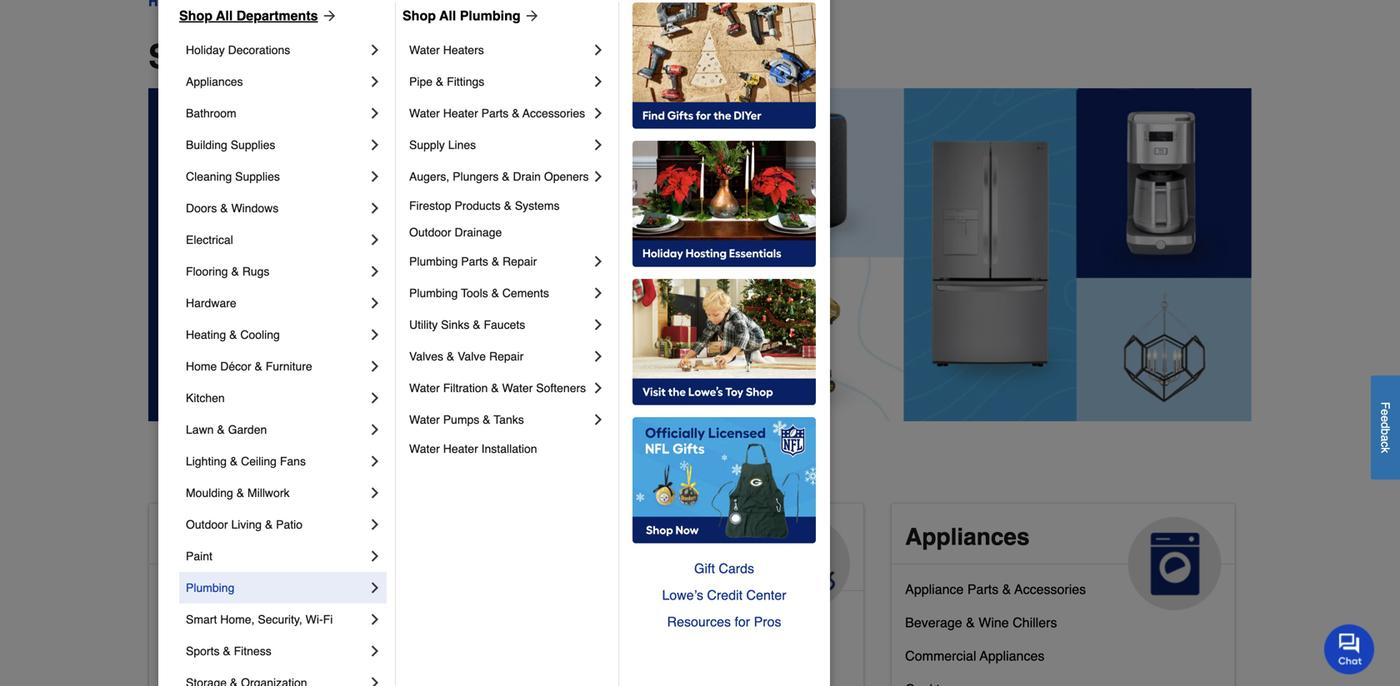 Task type: vqa. For each thing, say whether or not it's contained in the screenshot.
Plumbing Parts & Repair's Repair
yes



Task type: describe. For each thing, give the bounding box(es) containing it.
for
[[735, 615, 750, 630]]

commercial appliances
[[905, 649, 1045, 664]]

water filtration & water softeners
[[409, 382, 586, 395]]

care
[[534, 551, 586, 578]]

heater for parts
[[443, 107, 478, 120]]

plumbing parts & repair link
[[409, 246, 590, 278]]

beverage & wine chillers
[[905, 615, 1057, 631]]

shop all departments
[[179, 8, 318, 23]]

chevron right image for cleaning supplies
[[367, 168, 383, 185]]

beds,
[[558, 642, 592, 658]]

products
[[455, 199, 501, 213]]

bathroom link
[[186, 98, 367, 129]]

sports & fitness
[[186, 645, 271, 658]]

outdoor living & patio link
[[186, 509, 367, 541]]

outdoor drainage link
[[409, 219, 607, 246]]

bedroom
[[230, 615, 284, 631]]

valves
[[409, 350, 443, 363]]

tools
[[461, 287, 488, 300]]

sports & fitness link
[[186, 636, 367, 668]]

chevron right image for kitchen
[[367, 390, 383, 407]]

chevron right image for water heater parts & accessories
[[590, 105, 607, 122]]

k
[[1379, 448, 1392, 453]]

firestop products & systems link
[[409, 193, 607, 219]]

0 vertical spatial home
[[186, 360, 217, 373]]

& up "outdoor drainage" 'link'
[[504, 199, 512, 213]]

chevron right image for electrical
[[367, 232, 383, 248]]

wine
[[979, 615, 1009, 631]]

d
[[1379, 422, 1392, 429]]

f e e d b a c k
[[1379, 402, 1392, 453]]

chevron right image for flooring & rugs
[[367, 263, 383, 280]]

flooring & rugs link
[[186, 256, 367, 288]]

shop for shop all plumbing
[[403, 8, 436, 23]]

find gifts for the diyer. image
[[633, 3, 816, 129]]

smart home, security, wi-fi link
[[186, 604, 367, 636]]

accessible entry & home link
[[163, 645, 313, 678]]

pipe & fittings link
[[409, 66, 590, 98]]

& right entry
[[265, 649, 274, 664]]

sinks
[[441, 318, 470, 332]]

chevron right image for water filtration & water softeners
[[590, 380, 607, 397]]

doors & windows link
[[186, 193, 367, 224]]

1 vertical spatial accessories
[[1015, 582, 1086, 598]]

chevron right image for valves & valve repair
[[590, 348, 607, 365]]

& right the sinks
[[473, 318, 481, 332]]

water filtration & water softeners link
[[409, 373, 590, 404]]

resources for pros
[[667, 615, 781, 630]]

shop all plumbing link
[[403, 6, 541, 26]]

chevron right image for plumbing
[[367, 580, 383, 597]]

décor
[[220, 360, 251, 373]]

lawn & garden link
[[186, 414, 367, 446]]

1 vertical spatial home
[[291, 524, 356, 551]]

electrical link
[[186, 224, 367, 256]]

chevron right image for bathroom
[[367, 105, 383, 122]]

parts for appliance
[[968, 582, 999, 598]]

holiday decorations
[[186, 43, 290, 57]]

holiday hosting essentials. image
[[633, 141, 816, 268]]

augers, plungers & drain openers
[[409, 170, 589, 183]]

& left ceiling
[[230, 455, 238, 468]]

water for water pumps & tanks
[[409, 413, 440, 427]]

pet beds, houses, & furniture
[[534, 642, 714, 658]]

openers
[[544, 170, 589, 183]]

2 vertical spatial home
[[277, 649, 313, 664]]

paint link
[[186, 541, 367, 573]]

utility sinks & faucets link
[[409, 309, 590, 341]]

windows
[[231, 202, 279, 215]]

repair for valves & valve repair
[[489, 350, 524, 363]]

gift cards link
[[633, 556, 816, 583]]

animal & pet care image
[[757, 518, 850, 611]]

water heaters
[[409, 43, 484, 57]]

pumps
[[443, 413, 479, 427]]

accessible bathroom link
[[163, 578, 288, 612]]

building
[[186, 138, 227, 152]]

1 vertical spatial bathroom
[[230, 582, 288, 598]]

accessible home link
[[149, 504, 492, 611]]

c
[[1379, 442, 1392, 448]]

arrow right image for shop all plumbing
[[521, 8, 541, 24]]

pros
[[754, 615, 781, 630]]

& left wine
[[966, 615, 975, 631]]

& right décor
[[255, 360, 262, 373]]

heaters
[[443, 43, 484, 57]]

officially licensed n f l gifts. shop now. image
[[633, 418, 816, 544]]

accessible bedroom link
[[163, 612, 284, 645]]

moulding & millwork
[[186, 487, 290, 500]]

utility
[[409, 318, 438, 332]]

chevron right image for sports & fitness
[[367, 643, 383, 660]]

chevron right image for moulding & millwork
[[367, 485, 383, 502]]

moulding
[[186, 487, 233, 500]]

decorations
[[228, 43, 290, 57]]

shop for shop all departments
[[179, 8, 213, 23]]

heating & cooling
[[186, 328, 280, 342]]

heater for installation
[[443, 443, 478, 456]]

water for water heaters
[[409, 43, 440, 57]]

appliance
[[905, 582, 964, 598]]

& right the houses,
[[648, 642, 657, 658]]

pipe & fittings
[[409, 75, 484, 88]]

enjoy savings year-round. no matter what you're shopping for, find what you need at a great price. image
[[148, 88, 1252, 422]]

resources for pros link
[[633, 609, 816, 636]]

water heater parts & accessories
[[409, 107, 585, 120]]

1 vertical spatial appliances
[[905, 524, 1030, 551]]

accessible for accessible entry & home
[[163, 649, 226, 664]]

garden
[[228, 423, 267, 437]]

appliance parts & accessories
[[905, 582, 1086, 598]]

hardware
[[186, 297, 236, 310]]

plumbing for plumbing
[[186, 582, 235, 595]]

& inside 'link'
[[447, 350, 454, 363]]

& inside the animal & pet care
[[618, 524, 635, 551]]

& left rugs at top left
[[231, 265, 239, 278]]

softeners
[[536, 382, 586, 395]]

chevron right image for lighting & ceiling fans
[[367, 453, 383, 470]]

shop all plumbing
[[403, 8, 521, 23]]

furniture inside home décor & furniture link
[[266, 360, 312, 373]]

supplies for cleaning supplies
[[235, 170, 280, 183]]

chevron right image for lawn & garden
[[367, 422, 383, 438]]

accessible bathroom
[[163, 582, 288, 598]]

water up tanks
[[502, 382, 533, 395]]

chevron right image for water pumps & tanks
[[590, 412, 607, 428]]

electrical
[[186, 233, 233, 247]]

water for water heater installation
[[409, 443, 440, 456]]

chevron right image for supply lines
[[590, 137, 607, 153]]

augers,
[[409, 170, 449, 183]]

water heater installation
[[409, 443, 537, 456]]

water heaters link
[[409, 34, 590, 66]]

installation
[[481, 443, 537, 456]]

beverage
[[905, 615, 962, 631]]

augers, plungers & drain openers link
[[409, 161, 590, 193]]

chevron right image for home décor & furniture
[[367, 358, 383, 375]]

pipe
[[409, 75, 433, 88]]

departments for shop all departments
[[236, 8, 318, 23]]

water heater parts & accessories link
[[409, 98, 590, 129]]

2 vertical spatial appliances
[[980, 649, 1045, 664]]

supplies for livestock supplies
[[593, 609, 644, 624]]

visit the lowe's toy shop. image
[[633, 279, 816, 406]]

accessible home
[[163, 524, 356, 551]]

utility sinks & faucets
[[409, 318, 525, 332]]

& right pipe
[[436, 75, 444, 88]]

parts for plumbing
[[461, 255, 488, 268]]

accessible bedroom
[[163, 615, 284, 631]]

chevron right image for water heaters
[[590, 42, 607, 58]]

doors & windows
[[186, 202, 279, 215]]



Task type: locate. For each thing, give the bounding box(es) containing it.
chevron right image for outdoor living & patio
[[367, 517, 383, 533]]

chevron right image for paint
[[367, 548, 383, 565]]

accessible home image
[[386, 518, 479, 611]]

chevron right image for augers, plungers & drain openers
[[590, 168, 607, 185]]

all for plumbing
[[439, 8, 456, 23]]

fans
[[280, 455, 306, 468]]

lawn
[[186, 423, 214, 437]]

appliances down holiday
[[186, 75, 243, 88]]

plumbing for plumbing tools & cements
[[409, 287, 458, 300]]

departments for shop all departments
[[292, 38, 495, 76]]

4 accessible from the top
[[163, 649, 226, 664]]

arrow right image up the water heaters link
[[521, 8, 541, 24]]

0 vertical spatial bathroom
[[186, 107, 236, 120]]

& up wine
[[1002, 582, 1011, 598]]

chevron right image for plumbing parts & repair
[[590, 253, 607, 270]]

arrow right image for shop all departments
[[318, 8, 338, 24]]

all up 'water heaters'
[[439, 8, 456, 23]]

cooling
[[240, 328, 280, 342]]

holiday decorations link
[[186, 34, 367, 66]]

outdoor living & patio
[[186, 518, 303, 532]]

water for water filtration & water softeners
[[409, 382, 440, 395]]

2 vertical spatial supplies
[[593, 609, 644, 624]]

water down "water pumps & tanks"
[[409, 443, 440, 456]]

water up pipe
[[409, 43, 440, 57]]

&
[[436, 75, 444, 88], [512, 107, 520, 120], [502, 170, 510, 183], [504, 199, 512, 213], [220, 202, 228, 215], [492, 255, 499, 268], [231, 265, 239, 278], [491, 287, 499, 300], [473, 318, 481, 332], [229, 328, 237, 342], [447, 350, 454, 363], [255, 360, 262, 373], [491, 382, 499, 395], [483, 413, 490, 427], [217, 423, 225, 437], [230, 455, 238, 468], [236, 487, 244, 500], [265, 518, 273, 532], [618, 524, 635, 551], [1002, 582, 1011, 598], [966, 615, 975, 631], [648, 642, 657, 658], [223, 645, 231, 658], [265, 649, 274, 664]]

pet inside the animal & pet care
[[642, 524, 678, 551]]

moulding & millwork link
[[186, 478, 367, 509]]

appliances up appliance parts & accessories
[[905, 524, 1030, 551]]

entry
[[230, 649, 261, 664]]

accessible up smart
[[163, 582, 226, 598]]

1 vertical spatial supplies
[[235, 170, 280, 183]]

0 horizontal spatial all
[[216, 8, 233, 23]]

livestock
[[534, 609, 589, 624]]

& right "animal"
[[618, 524, 635, 551]]

parts down drainage
[[461, 255, 488, 268]]

accessible entry & home
[[163, 649, 313, 664]]

heating
[[186, 328, 226, 342]]

repair down "outdoor drainage" 'link'
[[503, 255, 537, 268]]

& right lawn
[[217, 423, 225, 437]]

0 vertical spatial parts
[[481, 107, 509, 120]]

1 horizontal spatial shop
[[403, 8, 436, 23]]

cleaning supplies
[[186, 170, 280, 183]]

lowe's
[[662, 588, 703, 603]]

supply lines link
[[409, 129, 590, 161]]

lowe's credit center
[[662, 588, 786, 603]]

& left drain
[[502, 170, 510, 183]]

resources
[[667, 615, 731, 630]]

lawn & garden
[[186, 423, 267, 437]]

plumbing up the water heaters link
[[460, 8, 521, 23]]

chevron right image for appliances
[[367, 73, 383, 90]]

1 horizontal spatial appliances link
[[892, 504, 1235, 611]]

1 vertical spatial furniture
[[661, 642, 714, 658]]

chevron right image for utility sinks & faucets
[[590, 317, 607, 333]]

& right filtration at the left bottom
[[491, 382, 499, 395]]

home
[[186, 360, 217, 373], [291, 524, 356, 551], [277, 649, 313, 664]]

accessible down smart
[[163, 649, 226, 664]]

& right doors
[[220, 202, 228, 215]]

chevron right image
[[367, 42, 383, 58], [590, 42, 607, 58], [367, 73, 383, 90], [367, 105, 383, 122], [367, 137, 383, 153], [367, 168, 383, 185], [590, 168, 607, 185], [367, 263, 383, 280], [367, 295, 383, 312], [590, 317, 607, 333], [367, 327, 383, 343], [590, 348, 607, 365], [590, 412, 607, 428], [367, 422, 383, 438], [367, 485, 383, 502], [367, 517, 383, 533], [367, 580, 383, 597], [367, 643, 383, 660]]

plumbing
[[460, 8, 521, 23], [409, 255, 458, 268], [409, 287, 458, 300], [186, 582, 235, 595]]

parts down pipe & fittings link
[[481, 107, 509, 120]]

supplies up the houses,
[[593, 609, 644, 624]]

1 horizontal spatial accessories
[[1015, 582, 1086, 598]]

chevron right image for pipe & fittings
[[590, 73, 607, 90]]

wi-
[[306, 613, 323, 627]]

furniture inside pet beds, houses, & furniture link
[[661, 642, 714, 658]]

accessible for accessible bedroom
[[163, 615, 226, 631]]

water for water heater parts & accessories
[[409, 107, 440, 120]]

supply
[[409, 138, 445, 152]]

hardware link
[[186, 288, 367, 319]]

1 vertical spatial pet
[[534, 642, 554, 658]]

outdoor for outdoor drainage
[[409, 226, 451, 239]]

accessories up chillers
[[1015, 582, 1086, 598]]

livestock supplies
[[534, 609, 644, 624]]

heater
[[443, 107, 478, 120], [443, 443, 478, 456]]

shop up holiday
[[179, 8, 213, 23]]

1 vertical spatial heater
[[443, 443, 478, 456]]

appliance parts & accessories link
[[905, 578, 1086, 612]]

all up holiday decorations on the left of the page
[[216, 8, 233, 23]]

outdoor inside "outdoor drainage" 'link'
[[409, 226, 451, 239]]

pet left beds,
[[534, 642, 554, 658]]

shop
[[179, 8, 213, 23], [403, 8, 436, 23]]

& down "outdoor drainage" 'link'
[[492, 255, 499, 268]]

chevron right image for building supplies
[[367, 137, 383, 153]]

arrow right image inside shop all departments link
[[318, 8, 338, 24]]

bathroom up building
[[186, 107, 236, 120]]

1 vertical spatial repair
[[489, 350, 524, 363]]

& down pipe & fittings link
[[512, 107, 520, 120]]

0 horizontal spatial arrow right image
[[318, 8, 338, 24]]

0 vertical spatial heater
[[443, 107, 478, 120]]

chevron right image for plumbing tools & cements
[[590, 285, 607, 302]]

building supplies link
[[186, 129, 367, 161]]

accessible up the sports
[[163, 615, 226, 631]]

furniture
[[266, 360, 312, 373], [661, 642, 714, 658]]

chevron right image
[[590, 73, 607, 90], [590, 105, 607, 122], [590, 137, 607, 153], [367, 200, 383, 217], [367, 232, 383, 248], [590, 253, 607, 270], [590, 285, 607, 302], [367, 358, 383, 375], [590, 380, 607, 397], [367, 390, 383, 407], [367, 453, 383, 470], [367, 548, 383, 565], [367, 612, 383, 628], [367, 675, 383, 687]]

chat invite button image
[[1324, 624, 1375, 675]]

e
[[1379, 409, 1392, 416], [1379, 416, 1392, 422]]

lighting
[[186, 455, 227, 468]]

millwork
[[247, 487, 290, 500]]

accessible down moulding
[[163, 524, 284, 551]]

chevron right image for hardware
[[367, 295, 383, 312]]

gift
[[694, 561, 715, 577]]

0 horizontal spatial appliances link
[[186, 66, 367, 98]]

0 vertical spatial appliances
[[186, 75, 243, 88]]

1 shop from the left
[[179, 8, 213, 23]]

smart home, security, wi-fi
[[186, 613, 333, 627]]

0 vertical spatial supplies
[[231, 138, 275, 152]]

0 horizontal spatial outdoor
[[186, 518, 228, 532]]

heater down pumps
[[443, 443, 478, 456]]

water pumps & tanks link
[[409, 404, 590, 436]]

home décor & furniture
[[186, 360, 312, 373]]

0 horizontal spatial shop
[[179, 8, 213, 23]]

chevron right image for heating & cooling
[[367, 327, 383, 343]]

animal & pet care link
[[521, 504, 864, 611]]

pet inside pet beds, houses, & furniture link
[[534, 642, 554, 658]]

livestock supplies link
[[534, 605, 644, 638]]

1 horizontal spatial arrow right image
[[521, 8, 541, 24]]

holiday
[[186, 43, 225, 57]]

plumbing link
[[186, 573, 367, 604]]

furniture down heating & cooling link
[[266, 360, 312, 373]]

e up d
[[1379, 409, 1392, 416]]

outdoor inside outdoor living & patio link
[[186, 518, 228, 532]]

water left pumps
[[409, 413, 440, 427]]

1 horizontal spatial outdoor
[[409, 226, 451, 239]]

shop all departments
[[148, 38, 495, 76]]

plumbing up smart
[[186, 582, 235, 595]]

arrow right image inside shop all plumbing link
[[521, 8, 541, 24]]

2 horizontal spatial all
[[439, 8, 456, 23]]

supplies up cleaning supplies
[[231, 138, 275, 152]]

2 shop from the left
[[403, 8, 436, 23]]

0 horizontal spatial furniture
[[266, 360, 312, 373]]

0 vertical spatial repair
[[503, 255, 537, 268]]

& right tools
[[491, 287, 499, 300]]

outdoor
[[409, 226, 451, 239], [186, 518, 228, 532]]

& down accessible bedroom link
[[223, 645, 231, 658]]

& left tanks
[[483, 413, 490, 427]]

1 vertical spatial appliances link
[[892, 504, 1235, 611]]

parts
[[481, 107, 509, 120], [461, 255, 488, 268], [968, 582, 999, 598]]

accessories
[[523, 107, 585, 120], [1015, 582, 1086, 598]]

repair for plumbing parts & repair
[[503, 255, 537, 268]]

bathroom
[[186, 107, 236, 120], [230, 582, 288, 598]]

1 heater from the top
[[443, 107, 478, 120]]

plumbing up utility
[[409, 287, 458, 300]]

1 arrow right image from the left
[[318, 8, 338, 24]]

fitness
[[234, 645, 271, 658]]

0 vertical spatial accessories
[[523, 107, 585, 120]]

accessories up supply lines link
[[523, 107, 585, 120]]

valves & valve repair
[[409, 350, 524, 363]]

2 heater from the top
[[443, 443, 478, 456]]

drainage
[[455, 226, 502, 239]]

all down shop all departments link
[[240, 38, 282, 76]]

0 vertical spatial pet
[[642, 524, 678, 551]]

& left valve
[[447, 350, 454, 363]]

1 accessible from the top
[[163, 524, 284, 551]]

accessible for accessible bathroom
[[163, 582, 226, 598]]

plumbing for plumbing parts & repair
[[409, 255, 458, 268]]

repair inside 'link'
[[489, 350, 524, 363]]

f e e d b a c k button
[[1371, 376, 1400, 480]]

valves & valve repair link
[[409, 341, 590, 373]]

plungers
[[453, 170, 499, 183]]

water heater installation link
[[409, 436, 607, 463]]

supplies up windows
[[235, 170, 280, 183]]

shop up 'water heaters'
[[403, 8, 436, 23]]

supplies for building supplies
[[231, 138, 275, 152]]

parts up the 'beverage & wine chillers'
[[968, 582, 999, 598]]

firestop
[[409, 199, 451, 213]]

lighting & ceiling fans link
[[186, 446, 367, 478]]

chevron right image for holiday decorations
[[367, 42, 383, 58]]

sports
[[186, 645, 220, 658]]

1 horizontal spatial furniture
[[661, 642, 714, 658]]

appliances link up chillers
[[892, 504, 1235, 611]]

appliances down wine
[[980, 649, 1045, 664]]

appliances
[[186, 75, 243, 88], [905, 524, 1030, 551], [980, 649, 1045, 664]]

3 accessible from the top
[[163, 615, 226, 631]]

outdoor down moulding
[[186, 518, 228, 532]]

center
[[746, 588, 786, 603]]

chevron right image for doors & windows
[[367, 200, 383, 217]]

home décor & furniture link
[[186, 351, 367, 383]]

beverage & wine chillers link
[[905, 612, 1057, 645]]

2 accessible from the top
[[163, 582, 226, 598]]

& left the patio
[[265, 518, 273, 532]]

0 vertical spatial outdoor
[[409, 226, 451, 239]]

lighting & ceiling fans
[[186, 455, 306, 468]]

& left the cooling in the top left of the page
[[229, 328, 237, 342]]

1 horizontal spatial pet
[[642, 524, 678, 551]]

arrow right image
[[318, 8, 338, 24], [521, 8, 541, 24]]

0 horizontal spatial accessories
[[523, 107, 585, 120]]

& left millwork
[[236, 487, 244, 500]]

cleaning
[[186, 170, 232, 183]]

2 e from the top
[[1379, 416, 1392, 422]]

flooring
[[186, 265, 228, 278]]

paint
[[186, 550, 212, 563]]

outdoor for outdoor living & patio
[[186, 518, 228, 532]]

f
[[1379, 402, 1392, 409]]

commercial appliances link
[[905, 645, 1045, 678]]

0 vertical spatial appliances link
[[186, 66, 367, 98]]

furniture down resources
[[661, 642, 714, 658]]

2 vertical spatial parts
[[968, 582, 999, 598]]

kitchen link
[[186, 383, 367, 414]]

cleaning supplies link
[[186, 161, 367, 193]]

faucets
[[484, 318, 525, 332]]

0 horizontal spatial pet
[[534, 642, 554, 658]]

outdoor down firestop
[[409, 226, 451, 239]]

1 vertical spatial departments
[[292, 38, 495, 76]]

cements
[[502, 287, 549, 300]]

b
[[1379, 429, 1392, 435]]

chevron right image for smart home, security, wi-fi
[[367, 612, 383, 628]]

accessible
[[163, 524, 284, 551], [163, 582, 226, 598], [163, 615, 226, 631], [163, 649, 226, 664]]

0 vertical spatial furniture
[[266, 360, 312, 373]]

plumbing down outdoor drainage
[[409, 255, 458, 268]]

commercial
[[905, 649, 976, 664]]

1 vertical spatial outdoor
[[186, 518, 228, 532]]

e up b
[[1379, 416, 1392, 422]]

appliances link down decorations
[[186, 66, 367, 98]]

repair down faucets
[[489, 350, 524, 363]]

accessible for accessible home
[[163, 524, 284, 551]]

all for departments
[[216, 8, 233, 23]]

outdoor drainage
[[409, 226, 502, 239]]

chillers
[[1013, 615, 1057, 631]]

water up supply
[[409, 107, 440, 120]]

1 horizontal spatial all
[[240, 38, 282, 76]]

0 vertical spatial departments
[[236, 8, 318, 23]]

water down valves
[[409, 382, 440, 395]]

arrow right image up shop all departments
[[318, 8, 338, 24]]

1 e from the top
[[1379, 409, 1392, 416]]

1 vertical spatial parts
[[461, 255, 488, 268]]

heater up lines
[[443, 107, 478, 120]]

fi
[[323, 613, 333, 627]]

pet up "lowe's"
[[642, 524, 678, 551]]

bathroom up smart home, security, wi-fi on the bottom left
[[230, 582, 288, 598]]

2 arrow right image from the left
[[521, 8, 541, 24]]

appliances image
[[1128, 518, 1222, 611]]



